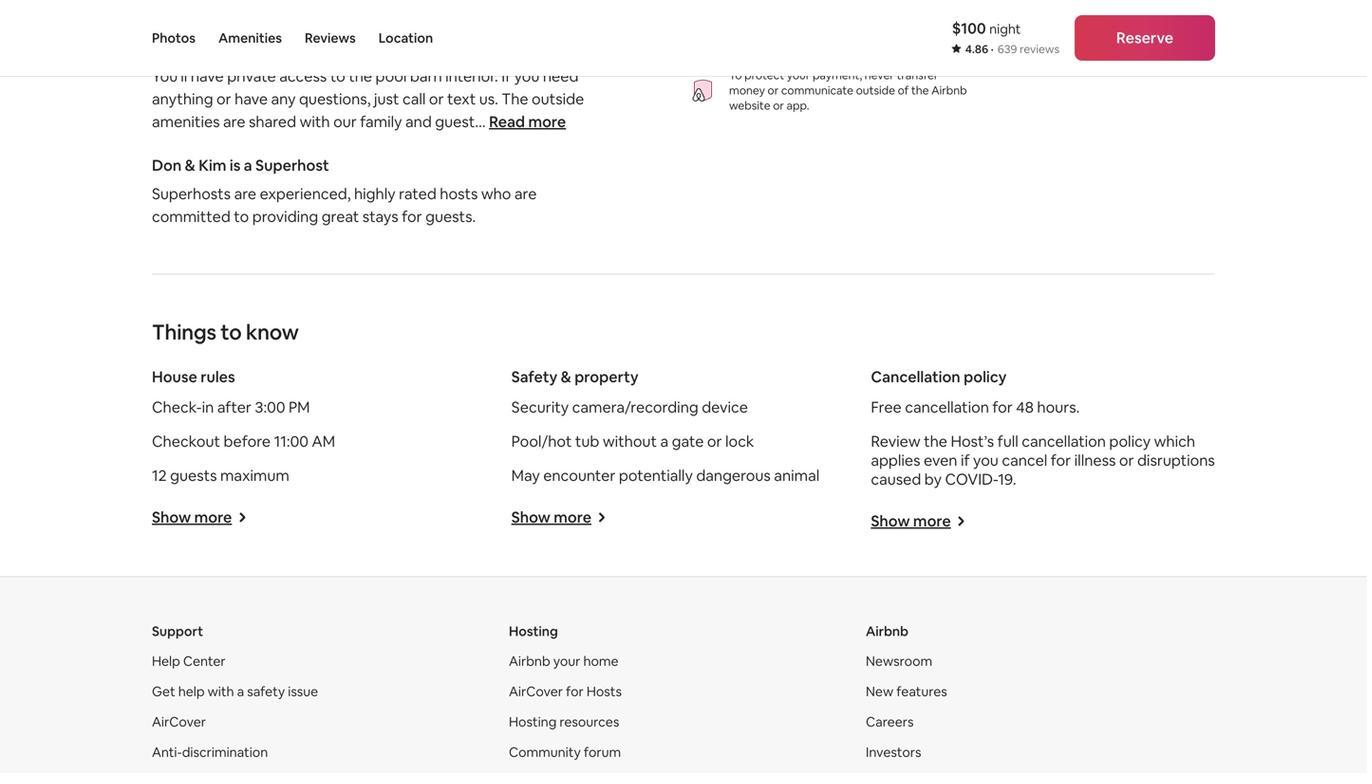 Task type: vqa. For each thing, say whether or not it's contained in the screenshot.
the it.
no



Task type: locate. For each thing, give the bounding box(es) containing it.
1 vertical spatial you
[[973, 451, 999, 470]]

show more down "guests"
[[152, 508, 232, 527]]

2 horizontal spatial airbnb
[[932, 83, 967, 98]]

hosting up community
[[509, 714, 557, 731]]

are inside the you'll have private access to the pool barn interior.  if you need anything or have any questions, just call or text us.  the outside amenities are shared with our family and guest…
[[223, 112, 245, 131]]

for
[[402, 207, 422, 226], [993, 398, 1013, 417], [1051, 451, 1071, 470], [566, 684, 584, 701]]

2 vertical spatial to
[[221, 319, 242, 346]]

1 horizontal spatial with
[[300, 112, 330, 131]]

your up the aircover for hosts link
[[553, 653, 581, 670]]

1 horizontal spatial show
[[511, 508, 551, 527]]

property
[[575, 367, 639, 387]]

1 vertical spatial your
[[787, 68, 810, 83]]

2 vertical spatial your
[[553, 653, 581, 670]]

1 vertical spatial cancellation
[[1022, 432, 1106, 451]]

the inside review the host's full cancellation policy which applies even if you cancel for illness or disruptions caused by covid-19.
[[924, 432, 948, 451]]

show more down caused
[[871, 512, 951, 531]]

to left know
[[221, 319, 242, 346]]

0 vertical spatial airbnb
[[932, 83, 967, 98]]

1 horizontal spatial your
[[553, 653, 581, 670]]

& right safety at the left top of the page
[[561, 367, 571, 387]]

0 horizontal spatial outside
[[532, 89, 584, 109]]

or right call
[[429, 89, 444, 109]]

more down by
[[913, 512, 951, 531]]

show more for guests
[[152, 508, 232, 527]]

1 vertical spatial to
[[234, 207, 249, 226]]

3:00
[[255, 398, 285, 417]]

guests
[[170, 466, 217, 486]]

with inside the you'll have private access to the pool barn interior.  if you need anything or have any questions, just call or text us.  the outside amenities are shared with our family and guest…
[[300, 112, 330, 131]]

1 vertical spatial aircover
[[152, 714, 206, 731]]

1 horizontal spatial show more
[[511, 508, 592, 527]]

are left shared
[[223, 112, 245, 131]]

center
[[183, 653, 226, 670]]

0 vertical spatial aircover
[[509, 684, 563, 701]]

help center link
[[152, 653, 226, 670]]

issue
[[288, 684, 318, 701]]

2 horizontal spatial show more
[[871, 512, 951, 531]]

show more button down by
[[871, 512, 966, 531]]

airbnb up newsroom link
[[866, 623, 909, 640]]

show down may
[[511, 508, 551, 527]]

outside inside to protect your payment, never transfer money or communicate outside of the airbnb website or app.
[[856, 83, 895, 98]]

device
[[702, 398, 748, 417]]

1 vertical spatial policy
[[1109, 432, 1151, 451]]

hosting resources
[[509, 714, 619, 731]]

access
[[279, 66, 327, 86]]

interior.
[[445, 66, 498, 86]]

0 vertical spatial with
[[300, 112, 330, 131]]

your up communicate
[[787, 68, 810, 83]]

support
[[152, 623, 203, 640]]

more for show more 'button' associated with encounter
[[554, 508, 592, 527]]

0 horizontal spatial show more button
[[152, 508, 247, 527]]

show down 12
[[152, 508, 191, 527]]

more down encounter
[[554, 508, 592, 527]]

1 horizontal spatial aircover
[[509, 684, 563, 701]]

0 vertical spatial a
[[244, 156, 252, 175]]

1 hosting from the top
[[509, 623, 558, 640]]

things
[[152, 319, 216, 346]]

superhost
[[255, 156, 329, 175]]

0 vertical spatial cancellation
[[905, 398, 989, 417]]

your left stay
[[203, 38, 236, 57]]

help
[[178, 684, 205, 701]]

you for cancel
[[973, 451, 999, 470]]

aircover down airbnb your home link
[[509, 684, 563, 701]]

have
[[191, 66, 224, 86], [235, 89, 268, 109]]

the
[[502, 89, 528, 109]]

any
[[271, 89, 296, 109]]

0 horizontal spatial &
[[185, 156, 195, 175]]

hosting up airbnb your home
[[509, 623, 558, 640]]

aircover up anti-
[[152, 714, 206, 731]]

safety
[[511, 367, 558, 387]]

2 vertical spatial airbnb
[[509, 653, 550, 670]]

2 hosting from the top
[[509, 714, 557, 731]]

policy left which
[[1109, 432, 1151, 451]]

& inside don & kim is a superhost superhosts are experienced, highly rated hosts who are committed to providing great stays for guests.
[[185, 156, 195, 175]]

a left safety
[[237, 684, 244, 701]]

get help with a safety issue link
[[152, 684, 318, 701]]

check-in after 3:00 pm
[[152, 398, 310, 417]]

features
[[897, 684, 947, 701]]

careers
[[866, 714, 914, 731]]

transfer
[[897, 68, 938, 83]]

just
[[374, 89, 399, 109]]

you inside the you'll have private access to the pool barn interior.  if you need anything or have any questions, just call or text us.  the outside amenities are shared with our family and guest…
[[514, 66, 540, 86]]

to protect your payment, never transfer money or communicate outside of the airbnb website or app.
[[729, 68, 967, 113]]

1 vertical spatial have
[[235, 89, 268, 109]]

you right if
[[514, 66, 540, 86]]

show more button down "guests"
[[152, 508, 247, 527]]

providing
[[252, 207, 318, 226]]

anti-discrimination
[[152, 744, 268, 761]]

show more for encounter
[[511, 508, 592, 527]]

0 horizontal spatial airbnb
[[509, 653, 550, 670]]

0 horizontal spatial aircover
[[152, 714, 206, 731]]

0 vertical spatial policy
[[964, 367, 1007, 387]]

reviews
[[1020, 42, 1060, 56]]

0 vertical spatial to
[[330, 66, 345, 86]]

0 horizontal spatial show more
[[152, 508, 232, 527]]

review the host's full cancellation policy which applies even if you cancel for illness or disruptions caused by covid-19.
[[871, 432, 1215, 489]]

are down 'is'
[[234, 184, 256, 204]]

show for 12
[[152, 508, 191, 527]]

free cancellation for 48 hours.
[[871, 398, 1080, 417]]

airbnb down transfer
[[932, 83, 967, 98]]

0 horizontal spatial your
[[203, 38, 236, 57]]

or right illness
[[1119, 451, 1134, 470]]

during your stay
[[152, 38, 269, 57]]

cancellation down cancellation policy
[[905, 398, 989, 417]]

or down private
[[217, 89, 231, 109]]

you right 'if'
[[973, 451, 999, 470]]

barn
[[410, 66, 442, 86]]

investors link
[[866, 744, 921, 761]]

for down rated in the top of the page
[[402, 207, 422, 226]]

potentially
[[619, 466, 693, 486]]

0 horizontal spatial cancellation
[[905, 398, 989, 417]]

1 horizontal spatial you
[[973, 451, 999, 470]]

more
[[528, 112, 566, 131], [194, 508, 232, 527], [554, 508, 592, 527], [913, 512, 951, 531]]

0 horizontal spatial you
[[514, 66, 540, 86]]

1 vertical spatial &
[[561, 367, 571, 387]]

airbnb up the aircover for hosts link
[[509, 653, 550, 670]]

show more button
[[152, 508, 247, 527], [511, 508, 607, 527], [871, 512, 966, 531]]

you inside review the host's full cancellation policy which applies even if you cancel for illness or disruptions caused by covid-19.
[[973, 451, 999, 470]]

0 vertical spatial your
[[203, 38, 236, 57]]

1 horizontal spatial show more button
[[511, 508, 607, 527]]

by
[[925, 470, 942, 489]]

know
[[246, 319, 299, 346]]

or left the lock
[[707, 432, 722, 451]]

anti-discrimination link
[[152, 744, 268, 761]]

1 horizontal spatial airbnb
[[866, 623, 909, 640]]

0 vertical spatial &
[[185, 156, 195, 175]]

have down private
[[235, 89, 268, 109]]

the left 'if'
[[924, 432, 948, 451]]

you for need
[[514, 66, 540, 86]]

get
[[152, 684, 175, 701]]

caused
[[871, 470, 921, 489]]

policy up free cancellation for 48 hours. at the right
[[964, 367, 1007, 387]]

experienced,
[[260, 184, 351, 204]]

the left "pool"
[[349, 66, 372, 86]]

for left 48
[[993, 398, 1013, 417]]

community
[[509, 744, 581, 761]]

communicate
[[781, 83, 854, 98]]

1 horizontal spatial have
[[235, 89, 268, 109]]

a right 'is'
[[244, 156, 252, 175]]

to inside the you'll have private access to the pool barn interior.  if you need anything or have any questions, just call or text us.  the outside amenities are shared with our family and guest…
[[330, 66, 345, 86]]

get help with a safety issue
[[152, 684, 318, 701]]

1 horizontal spatial policy
[[1109, 432, 1151, 451]]

after
[[217, 398, 252, 417]]

for inside review the host's full cancellation policy which applies even if you cancel for illness or disruptions caused by covid-19.
[[1051, 451, 1071, 470]]

have down during your stay
[[191, 66, 224, 86]]

anything
[[152, 89, 213, 109]]

1 vertical spatial airbnb
[[866, 623, 909, 640]]

your for home
[[553, 653, 581, 670]]

more down 12 guests maximum
[[194, 508, 232, 527]]

safety
[[247, 684, 285, 701]]

outside down need
[[532, 89, 584, 109]]

with left our
[[300, 112, 330, 131]]

airbnb your home link
[[509, 653, 619, 670]]

& left kim
[[185, 156, 195, 175]]

hosting resources link
[[509, 714, 619, 731]]

who
[[481, 184, 511, 204]]

a left gate
[[660, 432, 669, 451]]

your for stay
[[203, 38, 236, 57]]

free
[[871, 398, 902, 417]]

show more button for guests
[[152, 508, 247, 527]]

to left providing at the left
[[234, 207, 249, 226]]

amenities button
[[218, 0, 282, 76]]

show more down may
[[511, 508, 592, 527]]

0 vertical spatial hosting
[[509, 623, 558, 640]]

0 horizontal spatial show
[[152, 508, 191, 527]]

cancellation down hours.
[[1022, 432, 1106, 451]]

camera/recording
[[572, 398, 699, 417]]

guests.
[[425, 207, 476, 226]]

show down caused
[[871, 512, 910, 531]]

0 vertical spatial have
[[191, 66, 224, 86]]

2 horizontal spatial show more button
[[871, 512, 966, 531]]

0 horizontal spatial have
[[191, 66, 224, 86]]

more down the
[[528, 112, 566, 131]]

questions,
[[299, 89, 371, 109]]

2 vertical spatial a
[[237, 684, 244, 701]]

0 vertical spatial you
[[514, 66, 540, 86]]

for left illness
[[1051, 451, 1071, 470]]

more for show more 'button' for guests
[[194, 508, 232, 527]]

investors
[[866, 744, 921, 761]]

aircover for 'aircover' link
[[152, 714, 206, 731]]

to up the questions,
[[330, 66, 345, 86]]

community forum link
[[509, 744, 621, 761]]

0 horizontal spatial policy
[[964, 367, 1007, 387]]

more for show more 'button' to the right
[[913, 512, 951, 531]]

1 horizontal spatial cancellation
[[1022, 432, 1106, 451]]

the down transfer
[[911, 83, 929, 98]]

19.
[[998, 470, 1016, 489]]

1 horizontal spatial outside
[[856, 83, 895, 98]]

outside down never
[[856, 83, 895, 98]]

am
[[312, 432, 335, 451]]

hosting
[[509, 623, 558, 640], [509, 714, 557, 731]]

anti-
[[152, 744, 182, 761]]

1 vertical spatial hosting
[[509, 714, 557, 731]]

1 vertical spatial with
[[208, 684, 234, 701]]

2 horizontal spatial your
[[787, 68, 810, 83]]

1 vertical spatial a
[[660, 432, 669, 451]]

with right help
[[208, 684, 234, 701]]

1 horizontal spatial &
[[561, 367, 571, 387]]

protect
[[745, 68, 784, 83]]

during
[[152, 38, 200, 57]]

show more button down encounter
[[511, 508, 607, 527]]



Task type: describe. For each thing, give the bounding box(es) containing it.
pm
[[289, 398, 310, 417]]

app.
[[787, 98, 809, 113]]

stay
[[239, 38, 269, 57]]

dangerous
[[696, 466, 771, 486]]

or down protect
[[768, 83, 779, 98]]

night
[[989, 20, 1021, 38]]

are right who
[[515, 184, 537, 204]]

your inside to protect your payment, never transfer money or communicate outside of the airbnb website or app.
[[787, 68, 810, 83]]

need
[[543, 66, 579, 86]]

show for may
[[511, 508, 551, 527]]

may encounter potentially dangerous animal
[[511, 466, 820, 486]]

things to know
[[152, 319, 299, 346]]

639
[[998, 42, 1017, 56]]

photos button
[[152, 0, 196, 76]]

more inside button
[[528, 112, 566, 131]]

new features link
[[866, 684, 947, 701]]

host's
[[951, 432, 994, 451]]

amenities
[[152, 112, 220, 131]]

aircover for hosts link
[[509, 684, 622, 701]]

hosting for hosting resources
[[509, 714, 557, 731]]

rated
[[399, 184, 437, 204]]

or left app.
[[773, 98, 784, 113]]

careers link
[[866, 714, 914, 731]]

security
[[511, 398, 569, 417]]

& for safety
[[561, 367, 571, 387]]

security camera/recording device
[[511, 398, 748, 417]]

aircover for aircover for hosts
[[509, 684, 563, 701]]

check-
[[152, 398, 202, 417]]

pool/hot
[[511, 432, 572, 451]]

of
[[898, 83, 909, 98]]

website
[[729, 98, 771, 113]]

airbnb your home
[[509, 653, 619, 670]]

gate
[[672, 432, 704, 451]]

you'll have private access to the pool barn interior.  if you need anything or have any questions, just call or text us.  the outside amenities are shared with our family and guest…
[[152, 66, 584, 131]]

12
[[152, 466, 167, 486]]

kim
[[199, 156, 226, 175]]

aircover link
[[152, 714, 206, 731]]

photos
[[152, 29, 196, 47]]

rules
[[201, 367, 235, 387]]

private
[[227, 66, 276, 86]]

you'll
[[152, 66, 187, 86]]

disruptions
[[1137, 451, 1215, 470]]

forum
[[584, 744, 621, 761]]

or inside review the host's full cancellation policy which applies even if you cancel for illness or disruptions caused by covid-19.
[[1119, 451, 1134, 470]]

location button
[[379, 0, 433, 76]]

reviews
[[305, 29, 356, 47]]

hosting for hosting
[[509, 623, 558, 640]]

great
[[322, 207, 359, 226]]

hosts
[[440, 184, 478, 204]]

is
[[230, 156, 241, 175]]

illness
[[1074, 451, 1116, 470]]

to
[[729, 68, 742, 83]]

and
[[405, 112, 432, 131]]

airbnb inside to protect your payment, never transfer money or communicate outside of the airbnb website or app.
[[932, 83, 967, 98]]

to inside don & kim is a superhost superhosts are experienced, highly rated hosts who are committed to providing great stays for guests.
[[234, 207, 249, 226]]

location
[[379, 29, 433, 47]]

applies
[[871, 451, 921, 470]]

committed
[[152, 207, 231, 226]]

home
[[583, 653, 619, 670]]

payment,
[[813, 68, 862, 83]]

read
[[489, 112, 525, 131]]

in
[[202, 398, 214, 417]]

a for pool/hot tub without a gate or lock
[[660, 432, 669, 451]]

text
[[447, 89, 476, 109]]

cancellation inside review the host's full cancellation policy which applies even if you cancel for illness or disruptions caused by covid-19.
[[1022, 432, 1106, 451]]

reserve
[[1116, 28, 1174, 47]]

house
[[152, 367, 197, 387]]

our
[[333, 112, 357, 131]]

show more button for encounter
[[511, 508, 607, 527]]

animal
[[774, 466, 820, 486]]

the inside to protect your payment, never transfer money or communicate outside of the airbnb website or app.
[[911, 83, 929, 98]]

& for don
[[185, 156, 195, 175]]

stays
[[363, 207, 398, 226]]

·
[[991, 42, 994, 56]]

if
[[961, 451, 970, 470]]

pool/hot tub without a gate or lock
[[511, 432, 754, 451]]

for left hosts
[[566, 684, 584, 701]]

lock
[[725, 432, 754, 451]]

review
[[871, 432, 921, 451]]

a inside don & kim is a superhost superhosts are experienced, highly rated hosts who are committed to providing great stays for guests.
[[244, 156, 252, 175]]

without
[[603, 432, 657, 451]]

full
[[998, 432, 1019, 451]]

12 guests maximum
[[152, 466, 289, 486]]

0 horizontal spatial with
[[208, 684, 234, 701]]

superhosts
[[152, 184, 231, 204]]

read more button
[[489, 111, 566, 133]]

the inside the you'll have private access to the pool barn interior.  if you need anything or have any questions, just call or text us.  the outside amenities are shared with our family and guest…
[[349, 66, 372, 86]]

airbnb for airbnb
[[866, 623, 909, 640]]

4.86
[[965, 42, 988, 56]]

help
[[152, 653, 180, 670]]

$100
[[952, 19, 986, 38]]

outside inside the you'll have private access to the pool barn interior.  if you need anything or have any questions, just call or text us.  the outside amenities are shared with our family and guest…
[[532, 89, 584, 109]]

highly
[[354, 184, 396, 204]]

for inside don & kim is a superhost superhosts are experienced, highly rated hosts who are committed to providing great stays for guests.
[[402, 207, 422, 226]]

family
[[360, 112, 402, 131]]

policy inside review the host's full cancellation policy which applies even if you cancel for illness or disruptions caused by covid-19.
[[1109, 432, 1151, 451]]

amenities
[[218, 29, 282, 47]]

new features
[[866, 684, 947, 701]]

hours.
[[1037, 398, 1080, 417]]

which
[[1154, 432, 1195, 451]]

airbnb for airbnb your home
[[509, 653, 550, 670]]

2 horizontal spatial show
[[871, 512, 910, 531]]

newsroom link
[[866, 653, 932, 670]]

don
[[152, 156, 182, 175]]

4.86 · 639 reviews
[[965, 42, 1060, 56]]

a for get help with a safety issue
[[237, 684, 244, 701]]



